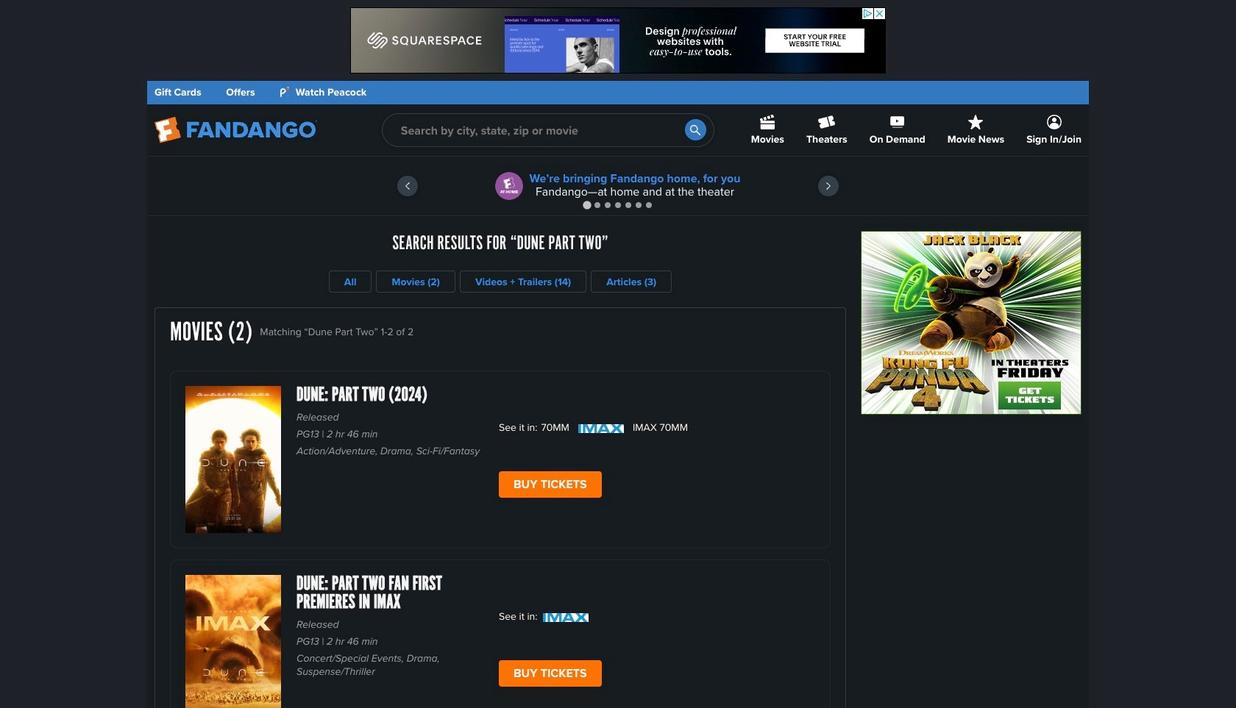 Task type: vqa. For each thing, say whether or not it's contained in the screenshot.
Select a slide to show TAB LIST
yes



Task type: locate. For each thing, give the bounding box(es) containing it.
dune: part two fan first premieres in imax image
[[185, 575, 281, 709]]

1 vertical spatial advertisement element
[[861, 231, 1082, 415]]

region
[[147, 157, 1089, 216]]

advertisement element
[[350, 7, 886, 74], [861, 231, 1082, 415]]

None search field
[[382, 113, 714, 147]]

0 vertical spatial advertisement element
[[350, 7, 886, 74]]



Task type: describe. For each thing, give the bounding box(es) containing it.
Search by city, state, zip or movie text field
[[382, 113, 714, 147]]

select a slide to show tab list
[[147, 199, 1089, 210]]

dune: part two (2024) image
[[185, 386, 281, 534]]

offer icon image
[[496, 172, 524, 200]]



